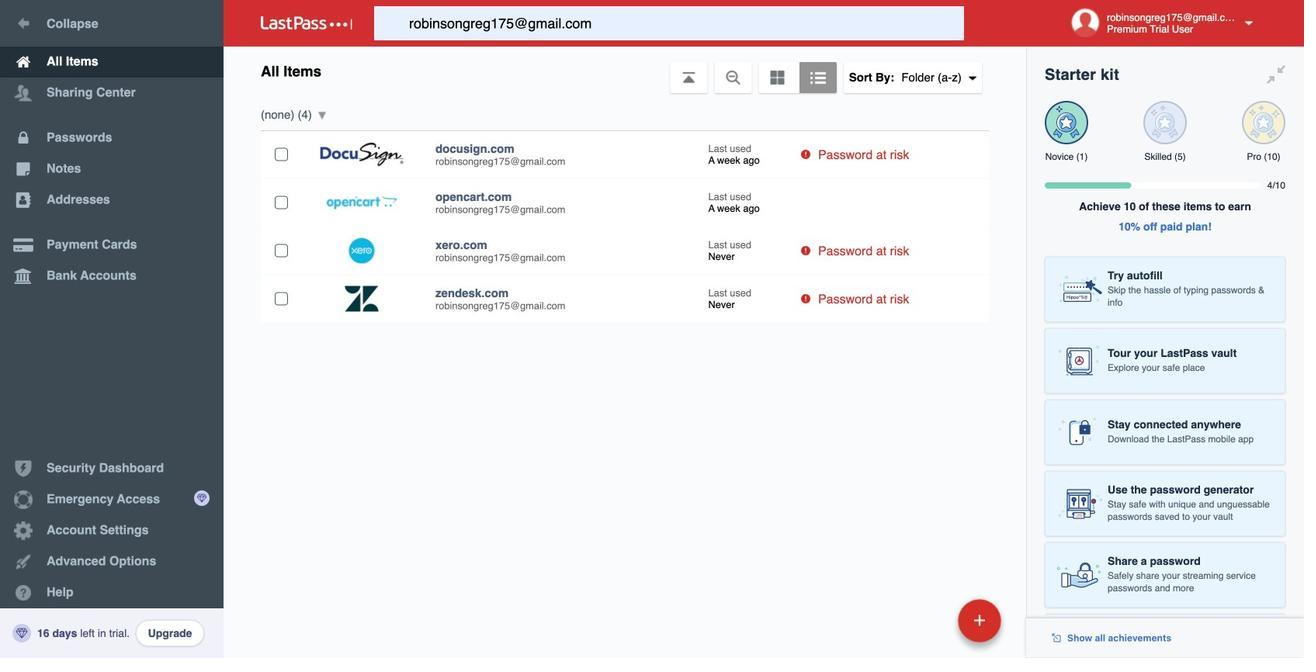 Task type: describe. For each thing, give the bounding box(es) containing it.
new item element
[[852, 599, 1007, 643]]

Search search field
[[374, 6, 995, 40]]

lastpass image
[[261, 16, 353, 30]]



Task type: vqa. For each thing, say whether or not it's contained in the screenshot.
Vault options 'navigation'
yes



Task type: locate. For each thing, give the bounding box(es) containing it.
new item navigation
[[852, 595, 1011, 659]]

search my vault text field
[[374, 6, 995, 40]]

vault options navigation
[[224, 47, 1027, 93]]

main navigation navigation
[[0, 0, 224, 659]]



